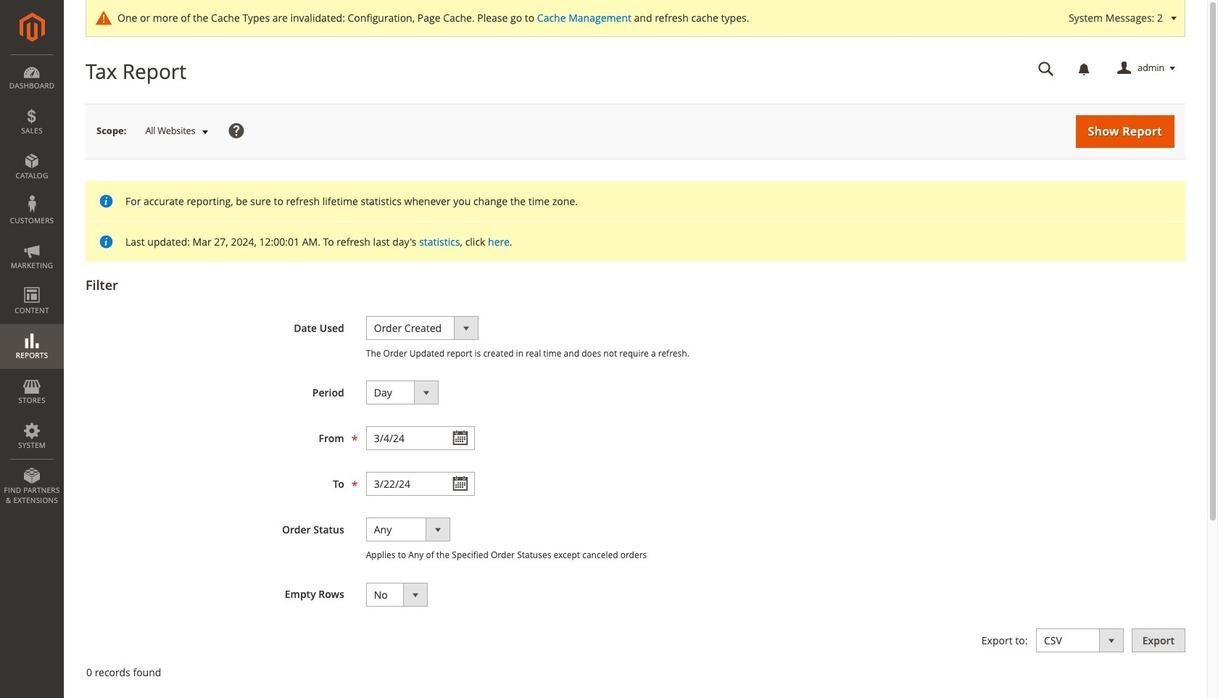 Task type: locate. For each thing, give the bounding box(es) containing it.
menu bar
[[0, 54, 64, 513]]

None text field
[[1029, 56, 1065, 81]]

None text field
[[366, 427, 475, 451], [366, 472, 475, 496], [366, 427, 475, 451], [366, 472, 475, 496]]



Task type: describe. For each thing, give the bounding box(es) containing it.
magento admin panel image
[[19, 12, 45, 42]]



